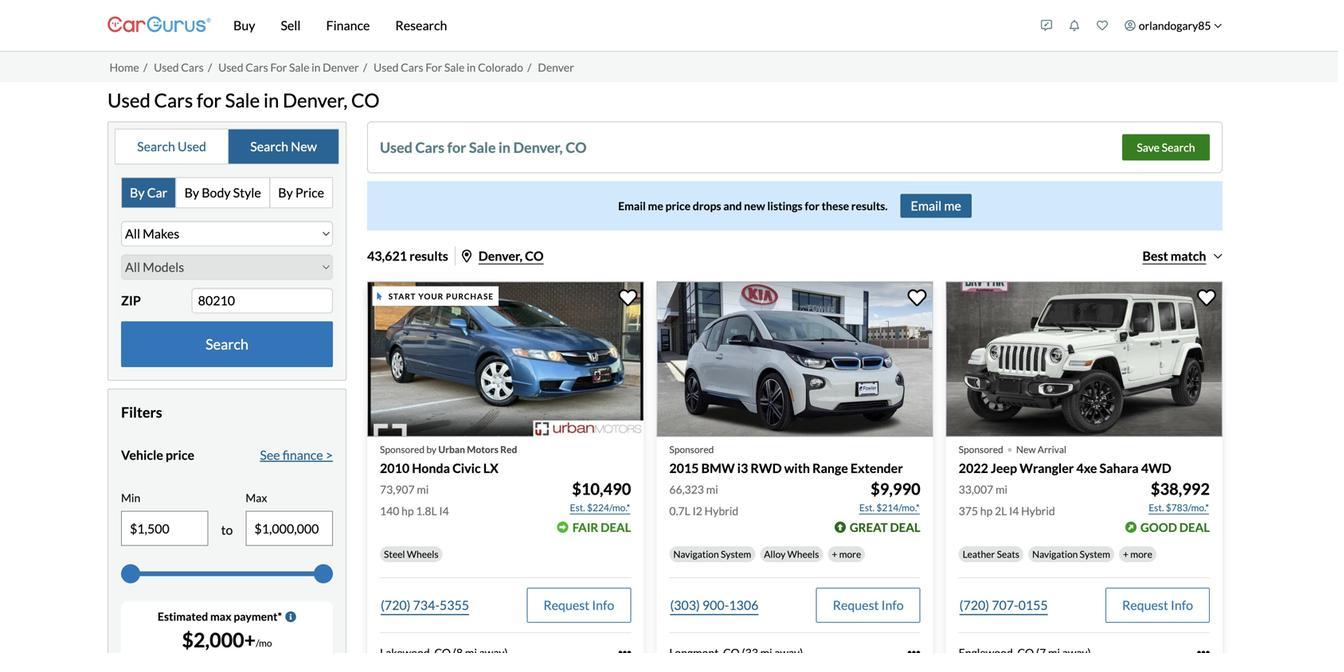 Task type: vqa. For each thing, say whether or not it's contained in the screenshot.
Deep scarlet pearl 2021 Honda Pilot EX FWD SUV / Crossover Front-Wheel Drive 9-Speed Automatic image
no



Task type: locate. For each thing, give the bounding box(es) containing it.
request info down great
[[833, 597, 904, 613]]

est. inside $10,490 est. $224/mo.*
[[570, 502, 585, 513]]

1 mi from the left
[[417, 483, 429, 496]]

1 vertical spatial for
[[447, 138, 466, 156]]

by car tab
[[122, 178, 177, 207]]

2 horizontal spatial est.
[[1149, 502, 1164, 513]]

for
[[197, 89, 221, 112], [447, 138, 466, 156], [805, 199, 820, 213]]

2 + from the left
[[1123, 548, 1129, 560]]

1 horizontal spatial mi
[[706, 483, 718, 496]]

(720) inside button
[[960, 597, 989, 613]]

mi down jeep
[[996, 483, 1008, 496]]

0 horizontal spatial hp
[[402, 504, 414, 518]]

seats
[[997, 548, 1020, 560]]

1 more from the left
[[839, 548, 861, 560]]

2015
[[669, 461, 699, 476]]

5355
[[440, 597, 469, 613]]

deal down $214/mo.*
[[890, 520, 921, 534]]

sponsored up 2015
[[669, 444, 714, 455]]

menu bar
[[211, 0, 1033, 51]]

civic
[[453, 461, 481, 476]]

2 hp from the left
[[980, 504, 993, 518]]

1 + more from the left
[[832, 548, 861, 560]]

0 horizontal spatial mi
[[417, 483, 429, 496]]

+ more for ·
[[1123, 548, 1153, 560]]

1 horizontal spatial navigation
[[1032, 548, 1078, 560]]

1 horizontal spatial wheels
[[787, 548, 819, 560]]

search for search
[[206, 335, 248, 353]]

+ more for 2015
[[832, 548, 861, 560]]

est. up good
[[1149, 502, 1164, 513]]

results.
[[851, 199, 888, 213]]

1 request info button from the left
[[527, 588, 631, 623]]

$38,992 est. $783/mo.*
[[1149, 479, 1210, 513]]

2 (720) from the left
[[960, 597, 989, 613]]

2 horizontal spatial request
[[1122, 597, 1168, 613]]

info for urban motors red
[[592, 597, 614, 613]]

0 vertical spatial co
[[351, 89, 380, 112]]

zip
[[121, 293, 141, 308]]

1 horizontal spatial ellipsis h image
[[908, 647, 921, 653]]

est. $783/mo.* button
[[1148, 500, 1210, 516]]

new up by price
[[291, 139, 317, 154]]

0 horizontal spatial hybrid
[[705, 504, 739, 518]]

alloy
[[764, 548, 786, 560]]

3 / from the left
[[363, 60, 367, 74]]

home / used cars / used cars for sale in denver / used cars for sale in colorado / denver
[[110, 60, 574, 74]]

navigation down i2
[[673, 548, 719, 560]]

1 horizontal spatial hp
[[980, 504, 993, 518]]

sponsored up 2010
[[380, 444, 425, 455]]

1 deal from the left
[[601, 520, 631, 534]]

info down good deal
[[1171, 597, 1193, 613]]

3 mi from the left
[[996, 483, 1008, 496]]

finance
[[283, 447, 323, 463]]

orlandogary85 button
[[1117, 3, 1231, 48]]

ellipsis h image
[[618, 647, 631, 653], [908, 647, 921, 653]]

0 vertical spatial tab list
[[115, 128, 339, 164]]

0 horizontal spatial co
[[351, 89, 380, 112]]

buy button
[[221, 0, 268, 51]]

price
[[666, 199, 691, 213], [166, 447, 194, 463]]

request info down fair
[[544, 597, 614, 613]]

$2,000+ /mo
[[182, 628, 272, 652]]

2 horizontal spatial request info
[[1122, 597, 1193, 613]]

est.
[[570, 502, 585, 513], [859, 502, 875, 513], [1149, 502, 1164, 513]]

search
[[137, 139, 175, 154], [250, 139, 288, 154], [1162, 140, 1195, 154], [206, 335, 248, 353]]

2 i4 from the left
[[1009, 504, 1019, 518]]

request
[[544, 597, 590, 613], [833, 597, 879, 613], [1122, 597, 1168, 613]]

i4 inside 73,907 mi 140 hp 1.8l i4
[[439, 504, 449, 518]]

0 horizontal spatial wheels
[[407, 548, 439, 560]]

(720) left 734-
[[381, 597, 411, 613]]

urban motors red image
[[533, 420, 644, 437]]

est. up fair
[[570, 502, 585, 513]]

i4 right 2l
[[1009, 504, 1019, 518]]

(720) 707-0155
[[960, 597, 1048, 613]]

/ right used cars "link"
[[208, 60, 212, 74]]

more down good
[[1130, 548, 1153, 560]]

0 horizontal spatial email
[[618, 199, 646, 213]]

est. $214/mo.* button
[[859, 500, 921, 516]]

me for email me
[[944, 198, 961, 213]]

used cars for sale in denver, co
[[108, 89, 380, 112], [380, 138, 587, 156]]

0 horizontal spatial info
[[592, 597, 614, 613]]

0 horizontal spatial ellipsis h image
[[618, 647, 631, 653]]

1 navigation system from the left
[[673, 548, 751, 560]]

1 vertical spatial used cars for sale in denver, co
[[380, 138, 587, 156]]

request for urban motors red
[[544, 597, 590, 613]]

2 more from the left
[[1130, 548, 1153, 560]]

more for 2015
[[839, 548, 861, 560]]

info down the great deal
[[881, 597, 904, 613]]

hybrid right 2l
[[1021, 504, 1055, 518]]

1 horizontal spatial more
[[1130, 548, 1153, 560]]

0 horizontal spatial (720)
[[381, 597, 411, 613]]

2 + more from the left
[[1123, 548, 1153, 560]]

0.7l
[[669, 504, 690, 518]]

1 horizontal spatial for
[[447, 138, 466, 156]]

1 request from the left
[[544, 597, 590, 613]]

0 horizontal spatial for
[[270, 60, 287, 74]]

new right ·
[[1016, 444, 1036, 455]]

by inside tab
[[184, 185, 199, 200]]

range
[[813, 461, 848, 476]]

email right results.
[[911, 198, 942, 213]]

me for email me price drops and new listings for these results.
[[648, 199, 663, 213]]

wheels right steel
[[407, 548, 439, 560]]

66,323
[[669, 483, 704, 496]]

est. inside $9,990 est. $214/mo.*
[[859, 502, 875, 513]]

search inside 'tab'
[[137, 139, 175, 154]]

1 horizontal spatial request
[[833, 597, 879, 613]]

orlandogary85 menu item
[[1117, 3, 1231, 48]]

email left "drops"
[[618, 199, 646, 213]]

(720) left 707-
[[960, 597, 989, 613]]

more down great
[[839, 548, 861, 560]]

0 horizontal spatial request
[[544, 597, 590, 613]]

for down sell dropdown button on the top left
[[270, 60, 287, 74]]

by for by body style
[[184, 185, 199, 200]]

request info down good
[[1122, 597, 1193, 613]]

1 request info from the left
[[544, 597, 614, 613]]

request for ·
[[1122, 597, 1168, 613]]

1 est. from the left
[[570, 502, 585, 513]]

hp inside 73,907 mi 140 hp 1.8l i4
[[402, 504, 414, 518]]

(303) 900-1306
[[670, 597, 759, 613]]

by for by car
[[130, 185, 145, 200]]

43,621 results
[[367, 248, 448, 263]]

co
[[351, 89, 380, 112], [566, 138, 587, 156], [525, 248, 544, 263]]

by left price
[[278, 185, 293, 200]]

43,621
[[367, 248, 407, 263]]

hp left 2l
[[980, 504, 993, 518]]

2010
[[380, 461, 410, 476]]

search right save
[[1162, 140, 1195, 154]]

2 horizontal spatial info
[[1171, 597, 1193, 613]]

2 horizontal spatial request info button
[[1106, 588, 1210, 623]]

1 info from the left
[[592, 597, 614, 613]]

2l
[[995, 504, 1007, 518]]

0 horizontal spatial +
[[832, 548, 837, 560]]

2 by from the left
[[184, 185, 199, 200]]

tab list
[[115, 128, 339, 164], [121, 177, 333, 208]]

me inside email me button
[[944, 198, 961, 213]]

sponsored up the 2022
[[959, 444, 1003, 455]]

+ more down good
[[1123, 548, 1153, 560]]

search down zip telephone field
[[206, 335, 248, 353]]

1 horizontal spatial hybrid
[[1021, 504, 1055, 518]]

request info for ·
[[1122, 597, 1193, 613]]

1 horizontal spatial request info button
[[816, 588, 921, 623]]

hybrid right i2
[[705, 504, 739, 518]]

0 horizontal spatial request info button
[[527, 588, 631, 623]]

1 horizontal spatial co
[[525, 248, 544, 263]]

deal down "$783/mo.*"
[[1180, 520, 1210, 534]]

0 vertical spatial new
[[291, 139, 317, 154]]

search for search new
[[250, 139, 288, 154]]

0 horizontal spatial sponsored
[[380, 444, 425, 455]]

request info button for urban motors red
[[527, 588, 631, 623]]

73,907
[[380, 483, 415, 496]]

i4 right 1.8l
[[439, 504, 449, 518]]

vehicle
[[121, 447, 163, 463]]

0 horizontal spatial price
[[166, 447, 194, 463]]

navigation right the seats
[[1032, 548, 1078, 560]]

1 horizontal spatial deal
[[890, 520, 921, 534]]

est. for ·
[[1149, 502, 1164, 513]]

me
[[944, 198, 961, 213], [648, 199, 663, 213]]

deal
[[601, 520, 631, 534], [890, 520, 921, 534], [1180, 520, 1210, 534]]

2 horizontal spatial deal
[[1180, 520, 1210, 534]]

4 / from the left
[[527, 60, 532, 74]]

open notifications image
[[1069, 20, 1080, 31]]

jeep
[[991, 461, 1017, 476]]

/ right home
[[143, 60, 148, 74]]

/
[[143, 60, 148, 74], [208, 60, 212, 74], [363, 60, 367, 74], [527, 60, 532, 74]]

navigation
[[673, 548, 719, 560], [1032, 548, 1078, 560]]

request info button down fair
[[527, 588, 631, 623]]

finance
[[326, 18, 370, 33]]

mi inside 33,007 mi 375 hp 2l i4 hybrid
[[996, 483, 1008, 496]]

hp inside 33,007 mi 375 hp 2l i4 hybrid
[[980, 504, 993, 518]]

0 horizontal spatial new
[[291, 139, 317, 154]]

user icon image
[[1125, 20, 1136, 31]]

1 i4 from the left
[[439, 504, 449, 518]]

$214/mo.*
[[877, 502, 920, 513]]

0 horizontal spatial + more
[[832, 548, 861, 560]]

mi inside 73,907 mi 140 hp 1.8l i4
[[417, 483, 429, 496]]

2 horizontal spatial mi
[[996, 483, 1008, 496]]

for down research dropdown button
[[426, 60, 442, 74]]

1 (720) from the left
[[381, 597, 411, 613]]

0 horizontal spatial est.
[[570, 502, 585, 513]]

2 wheels from the left
[[787, 548, 819, 560]]

3 deal from the left
[[1180, 520, 1210, 534]]

+
[[832, 548, 837, 560], [1123, 548, 1129, 560]]

hp for ·
[[980, 504, 993, 518]]

sponsored 2015 bmw i3 rwd with range extender
[[669, 444, 903, 476]]

est. up great
[[859, 502, 875, 513]]

request info for urban motors red
[[544, 597, 614, 613]]

est. inside $38,992 est. $783/mo.*
[[1149, 502, 1164, 513]]

1 hp from the left
[[402, 504, 414, 518]]

email for email me price drops and new listings for these results.
[[618, 199, 646, 213]]

your
[[418, 291, 444, 301]]

request info button up ellipsis h icon
[[1106, 588, 1210, 623]]

price right vehicle
[[166, 447, 194, 463]]

0 horizontal spatial navigation
[[673, 548, 719, 560]]

1 horizontal spatial system
[[1080, 548, 1110, 560]]

0 horizontal spatial for
[[197, 89, 221, 112]]

2 ellipsis h image from the left
[[908, 647, 921, 653]]

0155
[[1018, 597, 1048, 613]]

request info button down great
[[816, 588, 921, 623]]

1 horizontal spatial (720)
[[960, 597, 989, 613]]

1 wheels from the left
[[407, 548, 439, 560]]

1 vertical spatial new
[[1016, 444, 1036, 455]]

2 hybrid from the left
[[1021, 504, 1055, 518]]

new inside tab
[[291, 139, 317, 154]]

3 info from the left
[[1171, 597, 1193, 613]]

2 request info button from the left
[[816, 588, 921, 623]]

0 vertical spatial used cars for sale in denver, co
[[108, 89, 380, 112]]

with
[[784, 461, 810, 476]]

1 horizontal spatial request info
[[833, 597, 904, 613]]

by left body
[[184, 185, 199, 200]]

price left "drops"
[[666, 199, 691, 213]]

+ for ·
[[1123, 548, 1129, 560]]

1 horizontal spatial est.
[[859, 502, 875, 513]]

140
[[380, 504, 399, 518]]

vehicle price
[[121, 447, 194, 463]]

more
[[839, 548, 861, 560], [1130, 548, 1153, 560]]

denver down finance popup button
[[323, 60, 359, 74]]

sponsored inside sponsored · new arrival 2022 jeep wrangler 4xe sahara 4wd
[[959, 444, 1003, 455]]

system
[[721, 548, 751, 560], [1080, 548, 1110, 560]]

by left car
[[130, 185, 145, 200]]

2 sponsored from the left
[[669, 444, 714, 455]]

0 vertical spatial denver,
[[283, 89, 348, 112]]

0 horizontal spatial request info
[[544, 597, 614, 613]]

3 request from the left
[[1122, 597, 1168, 613]]

hp for by
[[402, 504, 414, 518]]

hybrid
[[705, 504, 739, 518], [1021, 504, 1055, 518]]

2 est. from the left
[[859, 502, 875, 513]]

1 vertical spatial co
[[566, 138, 587, 156]]

listings
[[767, 199, 803, 213]]

search used tab
[[116, 129, 229, 164]]

chevron down image
[[1214, 21, 1222, 30]]

2 mi from the left
[[706, 483, 718, 496]]

extender
[[851, 461, 903, 476]]

1 vertical spatial tab list
[[121, 177, 333, 208]]

used
[[154, 60, 179, 74], [218, 60, 243, 74], [374, 60, 399, 74], [108, 89, 150, 112], [380, 138, 413, 156], [178, 139, 206, 154]]

colorado
[[478, 60, 523, 74]]

mouse pointer image
[[377, 292, 382, 300]]

1 horizontal spatial new
[[1016, 444, 1036, 455]]

info down "fair deal"
[[592, 597, 614, 613]]

1 sponsored from the left
[[380, 444, 425, 455]]

email inside email me button
[[911, 198, 942, 213]]

1 hybrid from the left
[[705, 504, 739, 518]]

price
[[295, 185, 324, 200]]

denver, co
[[479, 248, 544, 263]]

3 request info from the left
[[1122, 597, 1193, 613]]

3 request info button from the left
[[1106, 588, 1210, 623]]

0 horizontal spatial i4
[[439, 504, 449, 518]]

steel wheels
[[384, 548, 439, 560]]

by price tab
[[270, 178, 332, 207]]

wheels right alloy
[[787, 548, 819, 560]]

sponsored inside sponsored 2015 bmw i3 rwd with range extender
[[669, 444, 714, 455]]

1 horizontal spatial by
[[184, 185, 199, 200]]

+ more down great
[[832, 548, 861, 560]]

0 horizontal spatial me
[[648, 199, 663, 213]]

$9,990
[[871, 479, 921, 499]]

0 horizontal spatial deal
[[601, 520, 631, 534]]

deal down the $224/mo.*
[[601, 520, 631, 534]]

info
[[592, 597, 614, 613], [881, 597, 904, 613], [1171, 597, 1193, 613]]

mi
[[417, 483, 429, 496], [706, 483, 718, 496], [996, 483, 1008, 496]]

33,007 mi 375 hp 2l i4 hybrid
[[959, 483, 1055, 518]]

1 vertical spatial denver,
[[513, 138, 563, 156]]

1 horizontal spatial + more
[[1123, 548, 1153, 560]]

0 horizontal spatial denver
[[323, 60, 359, 74]]

denver right colorado at left
[[538, 60, 574, 74]]

1 horizontal spatial sponsored
[[669, 444, 714, 455]]

2 horizontal spatial by
[[278, 185, 293, 200]]

2 request from the left
[[833, 597, 879, 613]]

save search
[[1137, 140, 1195, 154]]

info circle image
[[285, 611, 296, 622]]

3 sponsored from the left
[[959, 444, 1003, 455]]

1 horizontal spatial +
[[1123, 548, 1129, 560]]

1 horizontal spatial denver
[[538, 60, 574, 74]]

1 horizontal spatial navigation system
[[1032, 548, 1110, 560]]

good deal
[[1141, 520, 1210, 534]]

/ right colorado at left
[[527, 60, 532, 74]]

0 horizontal spatial by
[[130, 185, 145, 200]]

1 by from the left
[[130, 185, 145, 200]]

2 vertical spatial denver,
[[479, 248, 523, 263]]

search inside "button"
[[206, 335, 248, 353]]

hybrid inside 33,007 mi 375 hp 2l i4 hybrid
[[1021, 504, 1055, 518]]

3 by from the left
[[278, 185, 293, 200]]

search inside tab
[[250, 139, 288, 154]]

i4 inside 33,007 mi 375 hp 2l i4 hybrid
[[1009, 504, 1019, 518]]

0 horizontal spatial navigation system
[[673, 548, 751, 560]]

3 est. from the left
[[1149, 502, 1164, 513]]

1 navigation from the left
[[673, 548, 719, 560]]

2 navigation from the left
[[1032, 548, 1078, 560]]

est. $224/mo.* button
[[569, 500, 631, 516]]

hp right the 140
[[402, 504, 414, 518]]

0 horizontal spatial system
[[721, 548, 751, 560]]

navigation system right the seats
[[1032, 548, 1110, 560]]

mi inside 66,323 mi 0.7l i2 hybrid
[[706, 483, 718, 496]]

0 horizontal spatial more
[[839, 548, 861, 560]]

900-
[[702, 597, 729, 613]]

1 ellipsis h image from the left
[[618, 647, 631, 653]]

buy
[[233, 18, 255, 33]]

2 vertical spatial for
[[805, 199, 820, 213]]

1 horizontal spatial me
[[944, 198, 961, 213]]

sponsored inside sponsored by urban motors red 2010 honda civic lx
[[380, 444, 425, 455]]

(720) inside button
[[381, 597, 411, 613]]

bright white clearcoat 2022 jeep wrangler 4xe sahara 4wd suv / crossover four-wheel drive 8-speed automatic image
[[946, 281, 1223, 437]]

these
[[822, 199, 849, 213]]

mi up 1.8l
[[417, 483, 429, 496]]

1 horizontal spatial for
[[426, 60, 442, 74]]

navigation system down i2
[[673, 548, 751, 560]]

1 vertical spatial price
[[166, 447, 194, 463]]

1 horizontal spatial email
[[911, 198, 942, 213]]

for
[[270, 60, 287, 74], [426, 60, 442, 74]]

mi down bmw
[[706, 483, 718, 496]]

urban
[[438, 444, 465, 455]]

orlandogary85 menu
[[1033, 3, 1231, 48]]

0 vertical spatial price
[[666, 199, 691, 213]]

73,907 mi 140 hp 1.8l i4
[[380, 483, 449, 518]]

(720) for by
[[381, 597, 411, 613]]

2 system from the left
[[1080, 548, 1110, 560]]

search used
[[137, 139, 206, 154]]

search up car
[[137, 139, 175, 154]]

(720)
[[381, 597, 411, 613], [960, 597, 989, 613]]

by body style tab
[[177, 178, 270, 207]]

wrangler
[[1020, 461, 1074, 476]]

i4
[[439, 504, 449, 518], [1009, 504, 1019, 518]]

/ down finance popup button
[[363, 60, 367, 74]]

$10,490 est. $224/mo.*
[[570, 479, 631, 513]]

2 horizontal spatial sponsored
[[959, 444, 1003, 455]]

1 horizontal spatial i4
[[1009, 504, 1019, 518]]

search up style
[[250, 139, 288, 154]]

1 + from the left
[[832, 548, 837, 560]]

1 horizontal spatial info
[[881, 597, 904, 613]]



Task type: describe. For each thing, give the bounding box(es) containing it.
ellipsis h image
[[1197, 647, 1210, 653]]

+ for 2015
[[832, 548, 837, 560]]

home
[[110, 60, 139, 74]]

mi for ·
[[996, 483, 1008, 496]]

see
[[260, 447, 280, 463]]

results
[[410, 248, 448, 263]]

2 horizontal spatial co
[[566, 138, 587, 156]]

request info button for ·
[[1106, 588, 1210, 623]]

sponsored · new arrival 2022 jeep wrangler 4xe sahara 4wd
[[959, 434, 1171, 476]]

by price
[[278, 185, 324, 200]]

1.8l
[[416, 504, 437, 518]]

see finance > link
[[260, 446, 333, 465]]

more for ·
[[1130, 548, 1153, 560]]

by body style
[[184, 185, 261, 200]]

2 for from the left
[[426, 60, 442, 74]]

wheels for alloy wheels
[[787, 548, 819, 560]]

car
[[147, 185, 167, 200]]

i4 for urban motors red
[[439, 504, 449, 518]]

sponsored for ·
[[959, 444, 1003, 455]]

2 info from the left
[[881, 597, 904, 613]]

2 request info from the left
[[833, 597, 904, 613]]

cargurus logo homepage link image
[[108, 3, 211, 48]]

search button
[[121, 321, 333, 367]]

(720) 734-5355 button
[[380, 588, 470, 623]]

filters
[[121, 403, 162, 421]]

2 horizontal spatial for
[[805, 199, 820, 213]]

research button
[[383, 0, 460, 51]]

>
[[326, 447, 333, 463]]

1306
[[729, 597, 759, 613]]

email me
[[911, 198, 961, 213]]

save search button
[[1122, 134, 1210, 160]]

$10,490
[[572, 479, 631, 499]]

new
[[744, 199, 765, 213]]

start your purchase
[[388, 291, 494, 301]]

mi for 2015
[[706, 483, 718, 496]]

search for search used
[[137, 139, 175, 154]]

$2,000+
[[182, 628, 256, 652]]

sponsored for 2015
[[669, 444, 714, 455]]

734-
[[413, 597, 440, 613]]

i4 for ·
[[1009, 504, 1019, 518]]

max
[[246, 491, 267, 504]]

email me price drops and new listings for these results.
[[618, 199, 888, 213]]

by for by price
[[278, 185, 293, 200]]

search inside button
[[1162, 140, 1195, 154]]

Min text field
[[122, 512, 208, 545]]

payment*
[[234, 610, 282, 623]]

ellipsis h image for $9,990
[[908, 647, 921, 653]]

66,323 mi 0.7l i2 hybrid
[[669, 483, 739, 518]]

fair deal
[[573, 520, 631, 534]]

new inside sponsored · new arrival 2022 jeep wrangler 4xe sahara 4wd
[[1016, 444, 1036, 455]]

saved cars image
[[1097, 20, 1108, 31]]

estimated max payment*
[[158, 610, 282, 623]]

mi for by
[[417, 483, 429, 496]]

(303) 900-1306 button
[[669, 588, 759, 623]]

sponsored for by
[[380, 444, 425, 455]]

tab list containing by car
[[121, 177, 333, 208]]

2 vertical spatial co
[[525, 248, 544, 263]]

capparis white w/bmw i frozen blue accent 2015 bmw i3 rwd with range extender wagon rear-wheel drive automatic image
[[657, 281, 933, 437]]

1 / from the left
[[143, 60, 148, 74]]

1 system from the left
[[721, 548, 751, 560]]

rwd
[[751, 461, 782, 476]]

used cars for sale in colorado link
[[374, 60, 523, 74]]

cargurus logo homepage link link
[[108, 3, 211, 48]]

start
[[388, 291, 416, 301]]

motors
[[467, 444, 499, 455]]

menu bar containing buy
[[211, 0, 1033, 51]]

add a car review image
[[1041, 20, 1052, 31]]

0 vertical spatial for
[[197, 89, 221, 112]]

deal for urban motors red
[[601, 520, 631, 534]]

body
[[202, 185, 231, 200]]

min
[[121, 491, 140, 504]]

2 deal from the left
[[890, 520, 921, 534]]

tab list containing search used
[[115, 128, 339, 164]]

leather seats
[[963, 548, 1020, 560]]

lx
[[483, 461, 499, 476]]

(720) 707-0155 button
[[959, 588, 1049, 623]]

wheels for steel wheels
[[407, 548, 439, 560]]

by car
[[130, 185, 167, 200]]

$38,992
[[1151, 479, 1210, 499]]

purchase
[[446, 291, 494, 301]]

honda
[[412, 461, 450, 476]]

by
[[426, 444, 437, 455]]

leather
[[963, 548, 995, 560]]

sponsored by urban motors red 2010 honda civic lx
[[380, 444, 517, 476]]

search new tab
[[229, 129, 339, 164]]

to
[[221, 522, 233, 538]]

drops
[[693, 199, 721, 213]]

$9,990 est. $214/mo.*
[[859, 479, 921, 513]]

4xe
[[1076, 461, 1097, 476]]

2 denver from the left
[[538, 60, 574, 74]]

minimum slider
[[121, 564, 140, 584]]

deal for ·
[[1180, 520, 1210, 534]]

info for ·
[[1171, 597, 1193, 613]]

style
[[233, 185, 261, 200]]

1 denver from the left
[[323, 60, 359, 74]]

ellipsis h image for $10,490
[[618, 647, 631, 653]]

(720) for ·
[[960, 597, 989, 613]]

2 / from the left
[[208, 60, 212, 74]]

email for email me
[[911, 198, 942, 213]]

sahara
[[1100, 461, 1139, 476]]

1 horizontal spatial price
[[666, 199, 691, 213]]

$224/mo.*
[[587, 502, 630, 513]]

blue 2010 honda civic lx sedan front-wheel drive 5-speed automatic image
[[367, 281, 644, 437]]

good
[[1141, 520, 1177, 534]]

used cars for sale in denver link
[[218, 60, 359, 74]]

(720) 734-5355
[[381, 597, 469, 613]]

estimated
[[158, 610, 208, 623]]

used inside 'tab'
[[178, 139, 206, 154]]

save
[[1137, 140, 1160, 154]]

est. for urban motors red
[[570, 502, 585, 513]]

1 horizontal spatial used cars for sale in denver, co
[[380, 138, 587, 156]]

4wd
[[1141, 461, 1171, 476]]

707-
[[992, 597, 1018, 613]]

hybrid inside 66,323 mi 0.7l i2 hybrid
[[705, 504, 739, 518]]

Max text field
[[246, 512, 332, 545]]

(303)
[[670, 597, 700, 613]]

steel
[[384, 548, 405, 560]]

0 horizontal spatial used cars for sale in denver, co
[[108, 89, 380, 112]]

1 for from the left
[[270, 60, 287, 74]]

max
[[210, 610, 232, 623]]

see finance >
[[260, 447, 333, 463]]

i2
[[693, 504, 702, 518]]

$783/mo.*
[[1166, 502, 1209, 513]]

2022
[[959, 461, 988, 476]]

bmw
[[701, 461, 735, 476]]

search new
[[250, 139, 317, 154]]

ZIP telephone field
[[192, 288, 333, 313]]

home link
[[110, 60, 139, 74]]

map marker alt image
[[462, 250, 471, 262]]

sell
[[281, 18, 301, 33]]

email me button
[[901, 194, 972, 218]]

2 navigation system from the left
[[1032, 548, 1110, 560]]

maximum slider
[[314, 564, 333, 584]]



